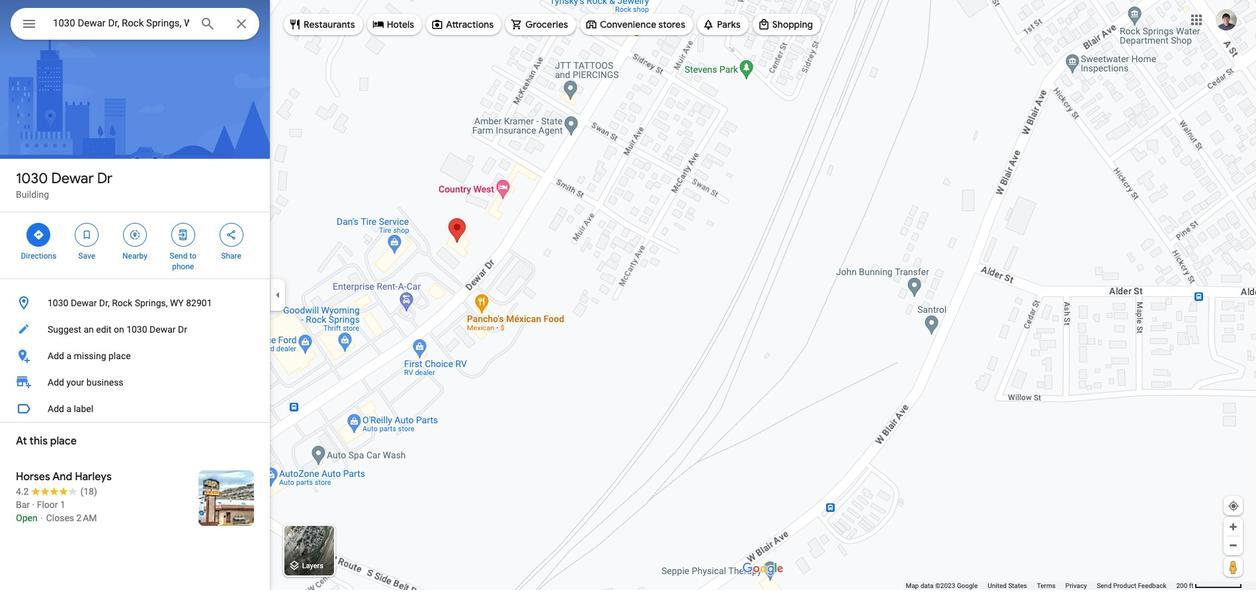 Task type: locate. For each thing, give the bounding box(es) containing it.
4.2
[[16, 486, 29, 497]]

 search field
[[11, 8, 259, 42]]

a left label
[[66, 404, 71, 414]]

floor
[[37, 500, 58, 510]]

1 vertical spatial a
[[66, 404, 71, 414]]

place down on
[[109, 351, 131, 361]]

google maps element
[[0, 0, 1257, 590]]

1030 right on
[[126, 324, 147, 335]]

horses and harleys
[[16, 471, 112, 484]]

shopping
[[773, 19, 814, 30]]

add for add your business
[[48, 377, 64, 388]]

parks
[[717, 19, 741, 30]]

dewar up  in the top of the page
[[51, 169, 94, 188]]

directions
[[21, 252, 56, 261]]

privacy
[[1066, 582, 1088, 590]]

place right this
[[50, 435, 77, 448]]

a left missing
[[66, 351, 71, 361]]

place
[[109, 351, 131, 361], [50, 435, 77, 448]]

none field inside 1030 dewar dr, rock springs, wy 82901 field
[[53, 15, 189, 31]]

show your location image
[[1228, 500, 1240, 512]]

0 horizontal spatial send
[[170, 252, 188, 261]]


[[225, 228, 237, 242]]

label
[[74, 404, 93, 414]]

actions for 1030 dewar dr region
[[0, 212, 270, 279]]

1
[[60, 500, 65, 510]]

1 a from the top
[[66, 351, 71, 361]]

3 add from the top
[[48, 404, 64, 414]]

0 vertical spatial 1030
[[16, 169, 48, 188]]

send inside button
[[1097, 582, 1112, 590]]

send for send to phone
[[170, 252, 188, 261]]

footer containing map data ©2023 google
[[906, 582, 1177, 590]]

0 vertical spatial add
[[48, 351, 64, 361]]

product
[[1114, 582, 1137, 590]]

add
[[48, 351, 64, 361], [48, 377, 64, 388], [48, 404, 64, 414]]

dr inside button
[[178, 324, 187, 335]]

show street view coverage image
[[1224, 557, 1244, 577]]

1 vertical spatial 1030
[[48, 298, 68, 308]]

1 vertical spatial dr
[[178, 324, 187, 335]]

send product feedback
[[1097, 582, 1167, 590]]

200
[[1177, 582, 1188, 590]]

add down suggest
[[48, 351, 64, 361]]

your
[[66, 377, 84, 388]]

send to phone
[[170, 252, 197, 271]]

2 vertical spatial 1030
[[126, 324, 147, 335]]

add your business
[[48, 377, 123, 388]]

⋅
[[40, 513, 44, 524]]

this
[[29, 435, 48, 448]]

dr
[[97, 169, 113, 188], [178, 324, 187, 335]]

send
[[170, 252, 188, 261], [1097, 582, 1112, 590]]

an
[[84, 324, 94, 335]]

0 vertical spatial dewar
[[51, 169, 94, 188]]

footer
[[906, 582, 1177, 590]]

200 ft
[[1177, 582, 1194, 590]]

save
[[78, 252, 95, 261]]

1 horizontal spatial dr
[[178, 324, 187, 335]]

terms
[[1038, 582, 1056, 590]]

dewar
[[51, 169, 94, 188], [71, 298, 97, 308], [150, 324, 176, 335]]

add left your
[[48, 377, 64, 388]]

200 ft button
[[1177, 582, 1243, 590]]


[[21, 15, 37, 33]]

send up phone
[[170, 252, 188, 261]]

0 horizontal spatial place
[[50, 435, 77, 448]]

1030 dewar dr, rock springs, wy 82901
[[48, 298, 212, 308]]

edit
[[96, 324, 112, 335]]

send for send product feedback
[[1097, 582, 1112, 590]]

2 add from the top
[[48, 377, 64, 388]]

suggest an edit on 1030 dewar dr
[[48, 324, 187, 335]]

2 vertical spatial dewar
[[150, 324, 176, 335]]

 button
[[11, 8, 48, 42]]

1030 for dr,
[[48, 298, 68, 308]]

0 vertical spatial send
[[170, 252, 188, 261]]

1 vertical spatial add
[[48, 377, 64, 388]]

1030 up suggest
[[48, 298, 68, 308]]

shopping button
[[753, 9, 821, 40]]

add for add a missing place
[[48, 351, 64, 361]]

hotels button
[[367, 9, 422, 40]]

bar
[[16, 500, 30, 510]]

wy
[[170, 298, 184, 308]]

None field
[[53, 15, 189, 31]]

add a label button
[[0, 396, 270, 422]]

send inside send to phone
[[170, 252, 188, 261]]

1 horizontal spatial place
[[109, 351, 131, 361]]

©2023
[[936, 582, 956, 590]]

1030 for dr
[[16, 169, 48, 188]]

send left the product
[[1097, 582, 1112, 590]]

2 a from the top
[[66, 404, 71, 414]]

1030 inside 1030 dewar dr building
[[16, 169, 48, 188]]

dewar for dr
[[51, 169, 94, 188]]

4.2 stars 18 reviews image
[[16, 485, 97, 498]]

map
[[906, 582, 919, 590]]

united
[[988, 582, 1007, 590]]

suggest an edit on 1030 dewar dr button
[[0, 316, 270, 343]]

1 vertical spatial dewar
[[71, 298, 97, 308]]

0 vertical spatial a
[[66, 351, 71, 361]]

1030 dewar dr main content
[[0, 0, 270, 590]]

0 vertical spatial place
[[109, 351, 131, 361]]

2 vertical spatial add
[[48, 404, 64, 414]]

dewar left dr,
[[71, 298, 97, 308]]

1030 up "building"
[[16, 169, 48, 188]]

0 vertical spatial dr
[[97, 169, 113, 188]]

0 horizontal spatial dr
[[97, 169, 113, 188]]

dewar down springs, on the left bottom
[[150, 324, 176, 335]]

dewar inside 1030 dewar dr building
[[51, 169, 94, 188]]

zoom out image
[[1229, 541, 1239, 551]]

a
[[66, 351, 71, 361], [66, 404, 71, 414]]

hotels
[[387, 19, 414, 30]]

1 horizontal spatial send
[[1097, 582, 1112, 590]]

1 vertical spatial send
[[1097, 582, 1112, 590]]

1030
[[16, 169, 48, 188], [48, 298, 68, 308], [126, 324, 147, 335]]

convenience stores button
[[580, 9, 694, 40]]

add left label
[[48, 404, 64, 414]]

1 add from the top
[[48, 351, 64, 361]]



Task type: vqa. For each thing, say whether or not it's contained in the screenshot.
3rd Round Trip from the bottom of the page
no



Task type: describe. For each thing, give the bounding box(es) containing it.
restaurants button
[[284, 9, 363, 40]]

convenience
[[600, 19, 657, 30]]

groceries button
[[506, 9, 576, 40]]

nearby
[[122, 252, 148, 261]]

add a missing place button
[[0, 343, 270, 369]]

1030 Dewar Dr, Rock Springs, WY 82901 field
[[11, 8, 259, 40]]

zoom in image
[[1229, 522, 1239, 532]]

1030 dewar dr, rock springs, wy 82901 button
[[0, 290, 270, 316]]

1 vertical spatial place
[[50, 435, 77, 448]]

map data ©2023 google
[[906, 582, 978, 590]]

data
[[921, 582, 934, 590]]

a for label
[[66, 404, 71, 414]]

2 am
[[76, 513, 97, 524]]

stores
[[659, 19, 686, 30]]

(18)
[[80, 486, 97, 497]]

and
[[52, 471, 72, 484]]

privacy button
[[1066, 582, 1088, 590]]

share
[[221, 252, 241, 261]]

attractions
[[446, 19, 494, 30]]

groceries
[[526, 19, 568, 30]]

at
[[16, 435, 27, 448]]

rock
[[112, 298, 132, 308]]

google account: nolan park  
(nolan.park@adept.ai) image
[[1216, 9, 1238, 30]]

harleys
[[75, 471, 112, 484]]

feedback
[[1139, 582, 1167, 590]]

bar · floor 1 open ⋅ closes 2 am
[[16, 500, 97, 524]]

a for missing
[[66, 351, 71, 361]]

parks button
[[698, 9, 749, 40]]

·
[[32, 500, 35, 510]]

missing
[[74, 351, 106, 361]]


[[177, 228, 189, 242]]

place inside add a missing place button
[[109, 351, 131, 361]]

restaurants
[[304, 19, 355, 30]]

add a label
[[48, 404, 93, 414]]

terms button
[[1038, 582, 1056, 590]]

open
[[16, 513, 37, 524]]

send product feedback button
[[1097, 582, 1167, 590]]

springs,
[[135, 298, 168, 308]]

suggest
[[48, 324, 81, 335]]

add for add a label
[[48, 404, 64, 414]]

business
[[87, 377, 123, 388]]

footer inside 'google maps' element
[[906, 582, 1177, 590]]


[[33, 228, 45, 242]]


[[81, 228, 93, 242]]

closes
[[46, 513, 74, 524]]

add a missing place
[[48, 351, 131, 361]]

1030 dewar dr building
[[16, 169, 113, 200]]


[[129, 228, 141, 242]]

82901
[[186, 298, 212, 308]]

layers
[[302, 562, 324, 571]]

phone
[[172, 262, 194, 271]]

to
[[190, 252, 197, 261]]

dr inside 1030 dewar dr building
[[97, 169, 113, 188]]

attractions button
[[426, 9, 502, 40]]

at this place
[[16, 435, 77, 448]]

dewar for dr,
[[71, 298, 97, 308]]

dr,
[[99, 298, 110, 308]]

collapse side panel image
[[271, 288, 285, 302]]

convenience stores
[[600, 19, 686, 30]]

horses
[[16, 471, 50, 484]]

building
[[16, 189, 49, 200]]

on
[[114, 324, 124, 335]]

united states button
[[988, 582, 1028, 590]]

ft
[[1190, 582, 1194, 590]]

states
[[1009, 582, 1028, 590]]

google
[[957, 582, 978, 590]]

add your business link
[[0, 369, 270, 396]]

united states
[[988, 582, 1028, 590]]



